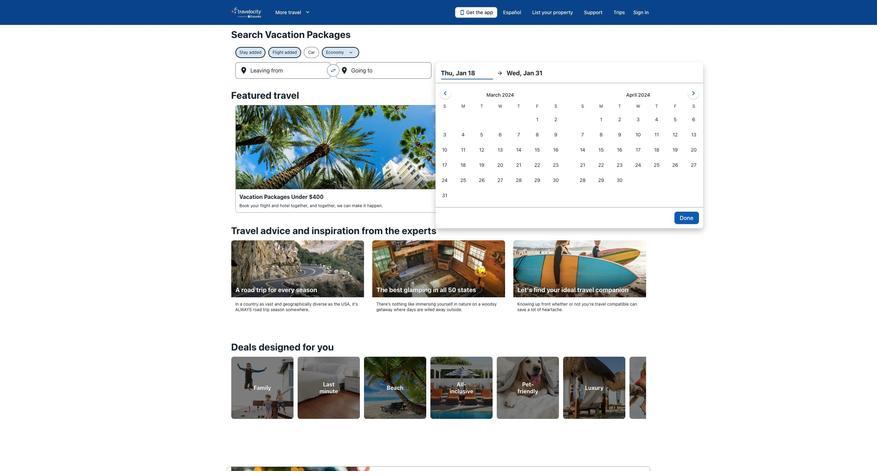 Task type: describe. For each thing, give the bounding box(es) containing it.
travel advice and inspiration from the experts region
[[227, 221, 650, 325]]

next month image
[[689, 89, 697, 97]]

featured travel region
[[227, 86, 650, 221]]

swap origin and destination values image
[[330, 67, 336, 74]]



Task type: locate. For each thing, give the bounding box(es) containing it.
main content
[[0, 25, 877, 472]]

download the app button image
[[459, 10, 465, 15]]

next image
[[642, 382, 650, 390]]

previous image
[[227, 382, 235, 390]]

travelocity logo image
[[231, 7, 262, 18]]

previous month image
[[441, 89, 449, 97]]



